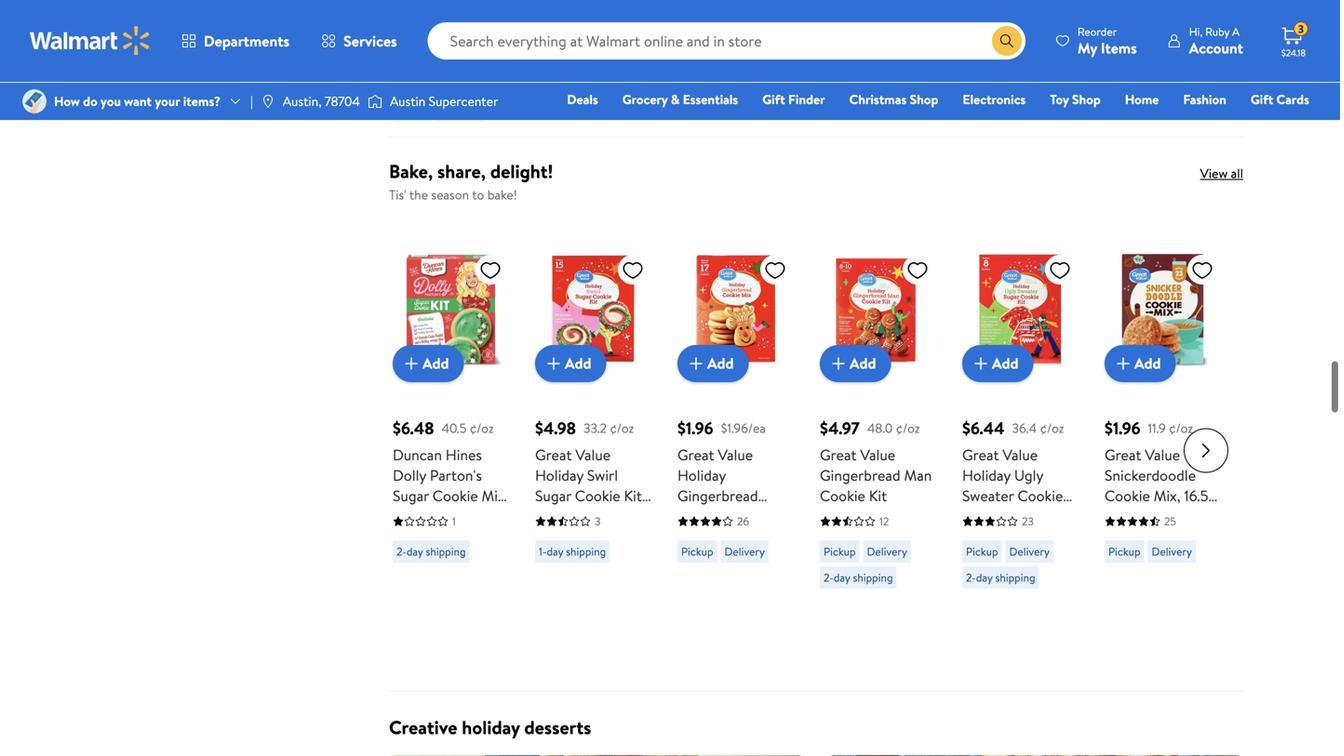 Task type: locate. For each thing, give the bounding box(es) containing it.
sugar
[[393, 486, 429, 506], [535, 486, 572, 506]]

$6.48
[[393, 417, 434, 440]]

oz inside the great value blue sanding sugar, 3.3 oz
[[393, 44, 407, 65]]

value inside $1.96 11.9 ¢/oz great value snickerdoodle cookie mix, 16.5 oz box
[[1146, 445, 1181, 465]]

3 holiday from the left
[[963, 465, 1011, 486]]

 image right |
[[261, 94, 275, 109]]

sugar for $4.98
[[535, 486, 572, 506]]

mix, inside $6.48 40.5 ¢/oz duncan hines dolly parton's sugar cookie mix, 16 oz.
[[482, 486, 509, 506]]

home link
[[1117, 89, 1168, 109]]

share,
[[438, 158, 486, 184]]

1 vertical spatial 16
[[393, 506, 406, 527]]

delivery up essentials
[[725, 31, 765, 47]]

add
[[423, 353, 449, 374], [565, 353, 592, 374], [708, 353, 734, 374], [850, 353, 877, 374], [993, 353, 1019, 374], [1135, 353, 1162, 374]]

$4.97
[[820, 417, 860, 440]]

grocery & essentials link
[[614, 89, 747, 109]]

2 horizontal spatial holiday
[[963, 465, 1011, 486]]

0 horizontal spatial holiday
[[535, 465, 584, 486]]

add button up $1.96/ea
[[678, 345, 749, 382]]

add to favorites list, duncan hines dolly parton's sugar cookie mix, 16 oz. image
[[480, 259, 502, 282]]

add button up $4.98 in the left bottom of the page
[[535, 345, 607, 382]]

holiday for $4.98
[[535, 465, 584, 486]]

1 vertical spatial 3
[[595, 514, 601, 530]]

kit up 12
[[869, 486, 887, 506]]

austin supercenter
[[390, 92, 498, 110]]

0 horizontal spatial 16
[[393, 506, 406, 527]]

oz up austin
[[393, 44, 407, 65]]

 image for how do you want your items?
[[22, 89, 47, 114]]

product group containing great value blue sanding sugar, 3.3 oz
[[393, 0, 509, 129]]

holiday inside '$1.96 $1.96/ea great value holiday gingerbread cookie mix, 14 oz'
[[678, 465, 726, 486]]

0 horizontal spatial gift
[[763, 90, 786, 108]]

$4.98
[[535, 417, 576, 440]]

add to cart image
[[400, 353, 423, 375], [543, 353, 565, 375], [685, 353, 708, 375], [828, 353, 850, 375], [970, 353, 993, 375]]

1 horizontal spatial 1-
[[682, 58, 689, 73]]

mix, left 17.68
[[984, 506, 1011, 527]]

great inside $6.44 36.4 ¢/oz great value holiday ugly sweater cookie kit mix, 17.68 oz
[[963, 445, 1000, 465]]

0 horizontal spatial $1.96
[[678, 417, 714, 440]]

16
[[1165, 24, 1175, 40], [393, 506, 406, 527]]

0 vertical spatial 3
[[1299, 21, 1305, 37]]

0 horizontal spatial shop
[[910, 90, 939, 108]]

0 horizontal spatial 1-day shipping
[[539, 544, 606, 560]]

value down 48.0
[[861, 445, 896, 465]]

christmas shop
[[850, 90, 939, 108]]

2 add to cart image from the left
[[543, 353, 565, 375]]

$6.44 36.4 ¢/oz great value holiday ugly sweater cookie kit mix, 17.68 oz
[[963, 417, 1065, 527]]

1 horizontal spatial $1.96
[[1105, 417, 1141, 440]]

sweater
[[963, 486, 1014, 506]]

33.2
[[584, 419, 607, 438]]

add up $1.96/ea
[[708, 353, 734, 374]]

¢/oz right 40.5
[[470, 419, 494, 438]]

great for $6.44
[[963, 445, 1000, 465]]

great inside the great value blue sanding sugar, 3.3 oz
[[393, 3, 430, 24]]

1-day shipping up essentials
[[682, 58, 749, 73]]

delivery down 26
[[725, 544, 765, 560]]

2 shop from the left
[[1073, 90, 1101, 108]]

gingerbread inside '$1.96 $1.96/ea great value holiday gingerbread cookie mix, 14 oz'
[[678, 486, 758, 506]]

product group containing pickup
[[678, 0, 794, 129]]

1 add from the left
[[423, 353, 449, 374]]

home
[[1125, 90, 1160, 108]]

1 shop from the left
[[910, 90, 939, 108]]

add button
[[393, 345, 464, 382], [535, 345, 607, 382], [678, 345, 749, 382], [820, 345, 892, 382], [963, 345, 1034, 382], [1105, 345, 1176, 382]]

1-day shipping down the 15
[[539, 544, 606, 560]]

holiday
[[535, 465, 584, 486], [678, 465, 726, 486], [963, 465, 1011, 486]]

tis'
[[389, 186, 407, 204]]

cookie left kit,
[[575, 486, 621, 506]]

shipping up deals
[[568, 60, 608, 76]]

add button up $6.44
[[963, 345, 1034, 382]]

gingerbread
[[820, 465, 901, 486], [678, 486, 758, 506]]

1 add button from the left
[[393, 345, 464, 382]]

1 horizontal spatial 1-day shipping
[[682, 58, 749, 73]]

shipping down 1
[[426, 544, 466, 560]]

value for $4.98
[[576, 445, 611, 465]]

fashion link
[[1175, 89, 1235, 109]]

add button up 11.9
[[1105, 345, 1176, 382]]

cookie inside $6.44 36.4 ¢/oz great value holiday ugly sweater cookie kit mix, 17.68 oz
[[1018, 486, 1064, 506]]

3 up $24.18
[[1299, 21, 1305, 37]]

add to cart image for $6.48
[[400, 353, 423, 375]]

4 add button from the left
[[820, 345, 892, 382]]

add up 48.0
[[850, 353, 877, 374]]

value for $6.44
[[1003, 445, 1038, 465]]

oz inside '$1.96 $1.96/ea great value holiday gingerbread cookie mix, 14 oz'
[[775, 506, 789, 527]]

shop for toy shop
[[1073, 90, 1101, 108]]

shop right christmas
[[910, 90, 939, 108]]

great inside $4.97 48.0 ¢/oz great value gingerbread man cookie kit
[[820, 445, 857, 465]]

mix, left 14
[[727, 506, 754, 527]]

swirl
[[587, 465, 618, 486]]

oz left box
[[1105, 506, 1120, 527]]

delight!
[[490, 158, 554, 184]]

2-day shipping
[[539, 60, 608, 76], [824, 81, 893, 97], [966, 81, 1036, 97], [397, 544, 466, 560], [824, 570, 893, 586], [966, 570, 1036, 586]]

1 add to cart image from the left
[[400, 353, 423, 375]]

product group
[[393, 0, 509, 129], [678, 0, 794, 129], [963, 0, 1079, 129], [1105, 0, 1222, 129], [393, 214, 509, 684], [535, 214, 652, 684], [678, 214, 794, 684], [820, 214, 937, 684], [963, 214, 1079, 684], [1105, 214, 1222, 684]]

2 add from the left
[[565, 353, 592, 374]]

add button up $4.97
[[820, 345, 892, 382]]

gift for finder
[[763, 90, 786, 108]]

1- up grocery & essentials link
[[682, 58, 689, 73]]

cookie down $4.97
[[820, 486, 866, 506]]

cookie inside $4.97 48.0 ¢/oz great value gingerbread man cookie kit
[[820, 486, 866, 506]]

add button for duncan hines dolly parton's sugar cookie mix, 16 oz.
[[393, 345, 464, 382]]

add up 40.5
[[423, 353, 449, 374]]

sugar down duncan
[[393, 486, 429, 506]]

value inside '$1.96 $1.96/ea great value holiday gingerbread cookie mix, 14 oz'
[[718, 445, 753, 465]]

cookie up 1
[[433, 486, 478, 506]]

2 gift from the left
[[1251, 90, 1274, 108]]

23
[[453, 72, 464, 88], [1022, 514, 1034, 530]]

debit
[[1198, 116, 1230, 135]]

great value holiday swirl sugar cookie kit, 15 oz image
[[535, 251, 652, 368]]

 image
[[22, 89, 47, 114], [261, 94, 275, 109]]

1- down the 15
[[539, 544, 547, 560]]

holiday left 'ugly'
[[963, 465, 1011, 486]]

¢/oz for $4.98
[[610, 419, 634, 438]]

shop right toy
[[1073, 90, 1101, 108]]

reorder
[[1078, 24, 1118, 40]]

great value gingerbread man cookie kit image
[[820, 251, 937, 368]]

36.4
[[1013, 419, 1037, 438]]

add up 36.4
[[993, 353, 1019, 374]]

gingerbread inside $4.97 48.0 ¢/oz great value gingerbread man cookie kit
[[820, 465, 901, 486]]

1 vertical spatial 1-
[[539, 544, 547, 560]]

0 vertical spatial 16
[[1165, 24, 1175, 40]]

value down 33.2
[[576, 445, 611, 465]]

oz right 17.68
[[1048, 506, 1063, 527]]

want
[[124, 92, 152, 110]]

1 gift from the left
[[763, 90, 786, 108]]

2 $1.96 from the left
[[1105, 417, 1141, 440]]

4 add from the left
[[850, 353, 877, 374]]

0 horizontal spatial 3
[[595, 514, 601, 530]]

shipping down 12
[[853, 570, 893, 586]]

$1.96/ea
[[721, 419, 766, 438]]

gift inside gift cards registry
[[1251, 90, 1274, 108]]

product group containing $4.98
[[535, 214, 652, 684]]

 image left how
[[22, 89, 47, 114]]

bake, share, delight! tis' the season to bake!
[[389, 158, 554, 204]]

kit inside $6.44 36.4 ¢/oz great value holiday ugly sweater cookie kit mix, 17.68 oz
[[963, 506, 981, 527]]

great inside $4.98 33.2 ¢/oz great value holiday swirl sugar cookie kit, 15 oz
[[535, 445, 572, 465]]

kit,
[[624, 486, 646, 506]]

3 down swirl
[[595, 514, 601, 530]]

3 add from the left
[[708, 353, 734, 374]]

mix, inside $1.96 11.9 ¢/oz great value snickerdoodle cookie mix, 16.5 oz box
[[1154, 486, 1181, 506]]

mix, left the 15
[[482, 486, 509, 506]]

3 add button from the left
[[678, 345, 749, 382]]

1 horizontal spatial sugar
[[535, 486, 572, 506]]

2 add button from the left
[[535, 345, 607, 382]]

0 horizontal spatial  image
[[22, 89, 47, 114]]

add to favorites list, great value gingerbread man cookie kit image
[[907, 259, 929, 282]]

5 ¢/oz from the left
[[1170, 419, 1194, 438]]

1 vertical spatial 23
[[1022, 514, 1034, 530]]

kit left 17.68
[[963, 506, 981, 527]]

departments
[[204, 31, 290, 51]]

cookie
[[433, 486, 478, 506], [575, 486, 621, 506], [820, 486, 866, 506], [1018, 486, 1064, 506], [1105, 486, 1151, 506], [678, 506, 723, 527]]

$1.96 for great value snickerdoodle cookie mix, 16.5 oz box
[[1105, 417, 1141, 440]]

great value holiday gingerbread cookie mix, 14 oz image
[[678, 251, 794, 368]]

16 left oz.
[[393, 506, 406, 527]]

3 add to cart image from the left
[[685, 353, 708, 375]]

0 vertical spatial 23
[[453, 72, 464, 88]]

3 ¢/oz from the left
[[896, 419, 920, 438]]

¢/oz inside $4.97 48.0 ¢/oz great value gingerbread man cookie kit
[[896, 419, 920, 438]]

holiday down $1.96/ea
[[678, 465, 726, 486]]

value for $1.96
[[1146, 445, 1181, 465]]

cookie left 26
[[678, 506, 723, 527]]

gift left finder
[[763, 90, 786, 108]]

6 add button from the left
[[1105, 345, 1176, 382]]

holiday inside $6.44 36.4 ¢/oz great value holiday ugly sweater cookie kit mix, 17.68 oz
[[963, 465, 1011, 486]]

mix, inside $6.44 36.4 ¢/oz great value holiday ugly sweater cookie kit mix, 17.68 oz
[[984, 506, 1011, 527]]

one
[[1167, 116, 1195, 135]]

1 horizontal spatial holiday
[[678, 465, 726, 486]]

add to cart image
[[1113, 353, 1135, 375]]

Search search field
[[428, 22, 1026, 60]]

1 horizontal spatial 3
[[1299, 21, 1305, 37]]

0 horizontal spatial kit
[[869, 486, 887, 506]]

great inside $1.96 11.9 ¢/oz great value snickerdoodle cookie mix, 16.5 oz box
[[1105, 445, 1142, 465]]

toy shop link
[[1042, 89, 1110, 109]]

value down 11.9
[[1146, 445, 1181, 465]]

4 add to cart image from the left
[[828, 353, 850, 375]]

$6.44
[[963, 417, 1005, 440]]

¢/oz inside $1.96 11.9 ¢/oz great value snickerdoodle cookie mix, 16.5 oz box
[[1170, 419, 1194, 438]]

pickup
[[682, 31, 714, 47], [539, 34, 571, 50], [824, 55, 856, 71], [966, 55, 999, 71], [1109, 55, 1141, 71], [397, 102, 429, 118], [682, 544, 714, 560], [824, 544, 856, 560], [966, 544, 999, 560], [1109, 544, 1141, 560]]

add to cart image for $6.44
[[970, 353, 993, 375]]

holiday inside $4.98 33.2 ¢/oz great value holiday swirl sugar cookie kit, 15 oz
[[535, 465, 584, 486]]

$1.96 inside $1.96 11.9 ¢/oz great value snickerdoodle cookie mix, 16.5 oz box
[[1105, 417, 1141, 440]]

great value blue sanding sugar, 3.3 oz
[[393, 3, 509, 65]]

delivery right austin
[[440, 102, 480, 118]]

shipping left toy
[[996, 81, 1036, 97]]

¢/oz right 33.2
[[610, 419, 634, 438]]

¢/oz inside $6.48 40.5 ¢/oz duncan hines dolly parton's sugar cookie mix, 16 oz.
[[470, 419, 494, 438]]

holiday left swirl
[[535, 465, 584, 486]]

0 horizontal spatial 1-
[[539, 544, 547, 560]]

value down $1.96/ea
[[718, 445, 753, 465]]

cookie left 16.5
[[1105, 486, 1151, 506]]

0 horizontal spatial sugar
[[393, 486, 429, 506]]

16.5
[[1185, 486, 1209, 506]]

gingerbread down 48.0
[[820, 465, 901, 486]]

1 horizontal spatial 16
[[1165, 24, 1175, 40]]

5 add from the left
[[993, 353, 1019, 374]]

gingerbread up 26
[[678, 486, 758, 506]]

shipping
[[709, 58, 749, 73], [568, 60, 608, 76], [853, 81, 893, 97], [996, 81, 1036, 97], [426, 544, 466, 560], [566, 544, 606, 560], [853, 570, 893, 586], [996, 570, 1036, 586]]

 image for austin, 78704
[[261, 94, 275, 109]]

1 $1.96 from the left
[[678, 417, 714, 440]]

kit
[[869, 486, 887, 506], [963, 506, 981, 527]]

add to cart image for $4.97
[[828, 353, 850, 375]]

1 horizontal spatial shop
[[1073, 90, 1101, 108]]

cookie right sweater
[[1018, 486, 1064, 506]]

product group containing $6.44
[[963, 214, 1079, 684]]

¢/oz right 11.9
[[1170, 419, 1194, 438]]

add button for great value holiday ugly sweater cookie kit mix, 17.68 oz
[[963, 345, 1034, 382]]

0 horizontal spatial gingerbread
[[678, 486, 758, 506]]

value inside $4.98 33.2 ¢/oz great value holiday swirl sugar cookie kit, 15 oz
[[576, 445, 611, 465]]

23 down 'ugly'
[[1022, 514, 1034, 530]]

¢/oz right 48.0
[[896, 419, 920, 438]]

product group containing $6.48
[[393, 214, 509, 684]]

 image
[[368, 92, 383, 111]]

hines
[[446, 445, 482, 465]]

$1.96 inside '$1.96 $1.96/ea great value holiday gingerbread cookie mix, 14 oz'
[[678, 417, 714, 440]]

2 ¢/oz from the left
[[610, 419, 634, 438]]

shop
[[910, 90, 939, 108], [1073, 90, 1101, 108]]

duncan hines dolly parton's sugar cookie mix, 16 oz. image
[[393, 251, 509, 368]]

mix, up 25 on the right of page
[[1154, 486, 1181, 506]]

value inside $6.44 36.4 ¢/oz great value holiday ugly sweater cookie kit mix, 17.68 oz
[[1003, 445, 1038, 465]]

shipping right finder
[[853, 81, 893, 97]]

6 add from the left
[[1135, 353, 1162, 374]]

great value holiday ugly sweater cookie kit mix, 17.68 oz image
[[963, 251, 1079, 368]]

hi, ruby a account
[[1190, 24, 1244, 58]]

man
[[905, 465, 932, 486]]

5 add to cart image from the left
[[970, 353, 993, 375]]

account
[[1190, 38, 1244, 58]]

$1.96 left 11.9
[[1105, 417, 1141, 440]]

2 sugar from the left
[[535, 486, 572, 506]]

view all
[[1201, 164, 1244, 182]]

4 ¢/oz from the left
[[1040, 419, 1065, 438]]

value
[[433, 3, 468, 24], [576, 445, 611, 465], [718, 445, 753, 465], [861, 445, 896, 465], [1003, 445, 1038, 465], [1146, 445, 1181, 465]]

add for great value gingerbread man cookie kit
[[850, 353, 877, 374]]

48.0
[[868, 419, 893, 438]]

add for great value holiday swirl sugar cookie kit, 15 oz
[[565, 353, 592, 374]]

add to favorites list, great value holiday ugly sweater cookie kit mix, 17.68 oz image
[[1049, 259, 1072, 282]]

kit inside $4.97 48.0 ¢/oz great value gingerbread man cookie kit
[[869, 486, 887, 506]]

1 horizontal spatial 23
[[1022, 514, 1034, 530]]

&
[[671, 90, 680, 108]]

view all link
[[1201, 164, 1244, 182]]

gift finder
[[763, 90, 825, 108]]

product group containing $4.97
[[820, 214, 937, 684]]

1 horizontal spatial gingerbread
[[820, 465, 901, 486]]

$1.96
[[678, 417, 714, 440], [1105, 417, 1141, 440]]

23 up supercenter
[[453, 72, 464, 88]]

1 horizontal spatial gift
[[1251, 90, 1274, 108]]

1-day shipping
[[682, 58, 749, 73], [539, 544, 606, 560]]

oz right the 15
[[552, 506, 566, 527]]

¢/oz right 36.4
[[1040, 419, 1065, 438]]

add up 33.2
[[565, 353, 592, 374]]

parton's
[[430, 465, 482, 486]]

value left the blue
[[433, 3, 468, 24]]

product group containing 16
[[1105, 0, 1222, 129]]

great for $1.96
[[1105, 445, 1142, 465]]

1 horizontal spatial kit
[[963, 506, 981, 527]]

walmart+ link
[[1246, 115, 1318, 135]]

sugar inside $4.98 33.2 ¢/oz great value holiday swirl sugar cookie kit, 15 oz
[[535, 486, 572, 506]]

1 holiday from the left
[[535, 465, 584, 486]]

value inside $4.97 48.0 ¢/oz great value gingerbread man cookie kit
[[861, 445, 896, 465]]

5 add button from the left
[[963, 345, 1034, 382]]

all
[[1232, 164, 1244, 182]]

delivery up deals
[[582, 34, 623, 50]]

$1.96 left $1.96/ea
[[678, 417, 714, 440]]

add to favorites list, great value snickerdoodle cookie mix, 16.5 oz box image
[[1192, 259, 1214, 282]]

¢/oz inside $4.98 33.2 ¢/oz great value holiday swirl sugar cookie kit, 15 oz
[[610, 419, 634, 438]]

sugar inside $6.48 40.5 ¢/oz duncan hines dolly parton's sugar cookie mix, 16 oz.
[[393, 486, 429, 506]]

15
[[535, 506, 548, 527]]

$1.96 for great value holiday gingerbread cookie mix, 14 oz
[[678, 417, 714, 440]]

¢/oz for $4.97
[[896, 419, 920, 438]]

2 holiday from the left
[[678, 465, 726, 486]]

my
[[1078, 38, 1098, 58]]

16 left hi,
[[1165, 24, 1175, 40]]

gift left cards
[[1251, 90, 1274, 108]]

great
[[393, 3, 430, 24], [535, 445, 572, 465], [678, 445, 715, 465], [820, 445, 857, 465], [963, 445, 1000, 465], [1105, 445, 1142, 465]]

add for great value holiday ugly sweater cookie kit mix, 17.68 oz
[[993, 353, 1019, 374]]

deals link
[[559, 89, 607, 109]]

add button up $6.48
[[393, 345, 464, 382]]

add for duncan hines dolly parton's sugar cookie mix, 16 oz.
[[423, 353, 449, 374]]

value down 36.4
[[1003, 445, 1038, 465]]

oz right 14
[[775, 506, 789, 527]]

1 ¢/oz from the left
[[470, 419, 494, 438]]

value for $4.97
[[861, 445, 896, 465]]

1 sugar from the left
[[393, 486, 429, 506]]

creative holiday desserts
[[389, 715, 592, 741]]

sugar left swirl
[[535, 486, 572, 506]]

¢/oz inside $6.44 36.4 ¢/oz great value holiday ugly sweater cookie kit mix, 17.68 oz
[[1040, 419, 1065, 438]]

add up 11.9
[[1135, 353, 1162, 374]]

1 horizontal spatial  image
[[261, 94, 275, 109]]



Task type: vqa. For each thing, say whether or not it's contained in the screenshot.
price
no



Task type: describe. For each thing, give the bounding box(es) containing it.
26
[[737, 514, 750, 530]]

walmart+
[[1254, 116, 1310, 135]]

great inside '$1.96 $1.96/ea great value holiday gingerbread cookie mix, 14 oz'
[[678, 445, 715, 465]]

delivery down hi,
[[1152, 55, 1193, 71]]

finder
[[789, 90, 825, 108]]

cookie inside $4.98 33.2 ¢/oz great value holiday swirl sugar cookie kit, 15 oz
[[575, 486, 621, 506]]

services button
[[305, 19, 413, 63]]

toy
[[1051, 90, 1069, 108]]

add button for great value holiday swirl sugar cookie kit, 15 oz
[[535, 345, 607, 382]]

oz.
[[410, 506, 427, 527]]

oz inside $1.96 11.9 ¢/oz great value snickerdoodle cookie mix, 16.5 oz box
[[1105, 506, 1120, 527]]

hi,
[[1190, 24, 1203, 40]]

add for great value holiday gingerbread cookie mix, 14 oz
[[708, 353, 734, 374]]

shipping up essentials
[[709, 58, 749, 73]]

17.68
[[1015, 506, 1045, 527]]

you
[[101, 92, 121, 110]]

how
[[54, 92, 80, 110]]

view
[[1201, 164, 1228, 182]]

sugar,
[[447, 24, 487, 44]]

16 inside $6.48 40.5 ¢/oz duncan hines dolly parton's sugar cookie mix, 16 oz.
[[393, 506, 406, 527]]

bake!
[[488, 186, 518, 204]]

12
[[880, 514, 889, 530]]

gift cards link
[[1243, 89, 1318, 109]]

supercenter
[[429, 92, 498, 110]]

great for $4.98
[[535, 445, 572, 465]]

¢/oz for $1.96
[[1170, 419, 1194, 438]]

shipping down 17.68
[[996, 570, 1036, 586]]

ruby
[[1206, 24, 1230, 40]]

services
[[344, 31, 397, 51]]

add button for great value gingerbread man cookie kit
[[820, 345, 892, 382]]

3.3
[[490, 24, 509, 44]]

oz inside $4.98 33.2 ¢/oz great value holiday swirl sugar cookie kit, 15 oz
[[552, 506, 566, 527]]

gift finder link
[[754, 89, 834, 109]]

add to cart image for $1.96
[[685, 353, 708, 375]]

46
[[1022, 24, 1035, 40]]

delivery down 25 on the right of page
[[1152, 544, 1193, 560]]

walmart image
[[30, 26, 151, 56]]

cookie inside $1.96 11.9 ¢/oz great value snickerdoodle cookie mix, 16.5 oz box
[[1105, 486, 1151, 506]]

holiday for $6.44
[[963, 465, 1011, 486]]

oz inside $6.44 36.4 ¢/oz great value holiday ugly sweater cookie kit mix, 17.68 oz
[[1048, 506, 1063, 527]]

christmas shop link
[[841, 89, 947, 109]]

next slide for product carousel list image
[[1184, 429, 1229, 473]]

gift for cards
[[1251, 90, 1274, 108]]

11.9
[[1149, 419, 1166, 438]]

add button for great value snickerdoodle cookie mix, 16.5 oz box
[[1105, 345, 1176, 382]]

add to favorites list, great value holiday gingerbread cookie mix, 14 oz image
[[764, 259, 787, 282]]

add button for great value holiday gingerbread cookie mix, 14 oz
[[678, 345, 749, 382]]

grocery
[[623, 90, 668, 108]]

one debit
[[1167, 116, 1230, 135]]

reorder my items
[[1078, 24, 1138, 58]]

$6.48 40.5 ¢/oz duncan hines dolly parton's sugar cookie mix, 16 oz.
[[393, 417, 509, 527]]

snickerdoodle
[[1105, 465, 1197, 486]]

sugar for $6.48
[[393, 486, 429, 506]]

add to favorites list, great value holiday swirl sugar cookie kit, 15 oz image
[[622, 259, 644, 282]]

$4.97 48.0 ¢/oz great value gingerbread man cookie kit
[[820, 417, 932, 506]]

¢/oz for $6.44
[[1040, 419, 1065, 438]]

great for $4.97
[[820, 445, 857, 465]]

one debit link
[[1159, 115, 1239, 135]]

season
[[431, 186, 469, 204]]

electronics
[[963, 90, 1026, 108]]

box
[[1123, 506, 1148, 527]]

value inside the great value blue sanding sugar, 3.3 oz
[[433, 3, 468, 24]]

the
[[410, 186, 428, 204]]

austin, 78704
[[283, 92, 360, 110]]

40.5
[[442, 419, 467, 438]]

delivery down 12
[[867, 544, 908, 560]]

cookie inside '$1.96 $1.96/ea great value holiday gingerbread cookie mix, 14 oz'
[[678, 506, 723, 527]]

search icon image
[[1000, 34, 1015, 48]]

25
[[1165, 514, 1177, 530]]

gingerbread for $1.96
[[678, 486, 758, 506]]

departments button
[[166, 19, 305, 63]]

Walmart Site-Wide search field
[[428, 22, 1026, 60]]

78704
[[325, 92, 360, 110]]

desserts
[[525, 715, 592, 741]]

delivery down 46
[[1010, 55, 1050, 71]]

0 vertical spatial 1-day shipping
[[682, 58, 749, 73]]

delivery up christmas shop
[[867, 55, 908, 71]]

bake,
[[389, 158, 433, 184]]

1 vertical spatial 1-day shipping
[[539, 544, 606, 560]]

a
[[1233, 24, 1240, 40]]

0 vertical spatial 1-
[[682, 58, 689, 73]]

add for great value snickerdoodle cookie mix, 16.5 oz box
[[1135, 353, 1162, 374]]

cards
[[1277, 90, 1310, 108]]

0 horizontal spatial 23
[[453, 72, 464, 88]]

creative
[[389, 715, 458, 741]]

registry
[[1096, 116, 1143, 135]]

shipping down swirl
[[566, 544, 606, 560]]

shop for christmas shop
[[910, 90, 939, 108]]

grocery & essentials
[[623, 90, 739, 108]]

dolly
[[393, 465, 426, 486]]

registry link
[[1087, 115, 1151, 135]]

$1.96 $1.96/ea great value holiday gingerbread cookie mix, 14 oz
[[678, 417, 789, 527]]

cookie inside $6.48 40.5 ¢/oz duncan hines dolly parton's sugar cookie mix, 16 oz.
[[433, 486, 478, 506]]

add to cart image for $4.98
[[543, 353, 565, 375]]

¢/oz for $6.48
[[470, 419, 494, 438]]

$1.96 11.9 ¢/oz great value snickerdoodle cookie mix, 16.5 oz box
[[1105, 417, 1209, 527]]

electronics link
[[955, 89, 1035, 109]]

essentials
[[683, 90, 739, 108]]

deals
[[567, 90, 598, 108]]

great value snickerdoodle cookie mix, 16.5 oz box image
[[1105, 251, 1222, 368]]

delivery down 17.68
[[1010, 544, 1050, 560]]

austin
[[390, 92, 426, 110]]

items
[[1101, 38, 1138, 58]]

fashion
[[1184, 90, 1227, 108]]

mix, inside '$1.96 $1.96/ea great value holiday gingerbread cookie mix, 14 oz'
[[727, 506, 754, 527]]

1
[[453, 514, 456, 530]]

sanding
[[393, 24, 444, 44]]

$24.18
[[1282, 47, 1306, 59]]

$4.98 33.2 ¢/oz great value holiday swirl sugar cookie kit, 15 oz
[[535, 417, 646, 527]]

items?
[[183, 92, 221, 110]]

product group containing 46
[[963, 0, 1079, 129]]

gift cards registry
[[1096, 90, 1310, 135]]

3 inside product group
[[595, 514, 601, 530]]

|
[[250, 92, 253, 110]]

ugly
[[1015, 465, 1044, 486]]

blue
[[472, 3, 500, 24]]

gingerbread for $4.97
[[820, 465, 901, 486]]

how do you want your items?
[[54, 92, 221, 110]]

austin,
[[283, 92, 322, 110]]

to
[[472, 186, 485, 204]]

duncan
[[393, 445, 442, 465]]

christmas
[[850, 90, 907, 108]]



